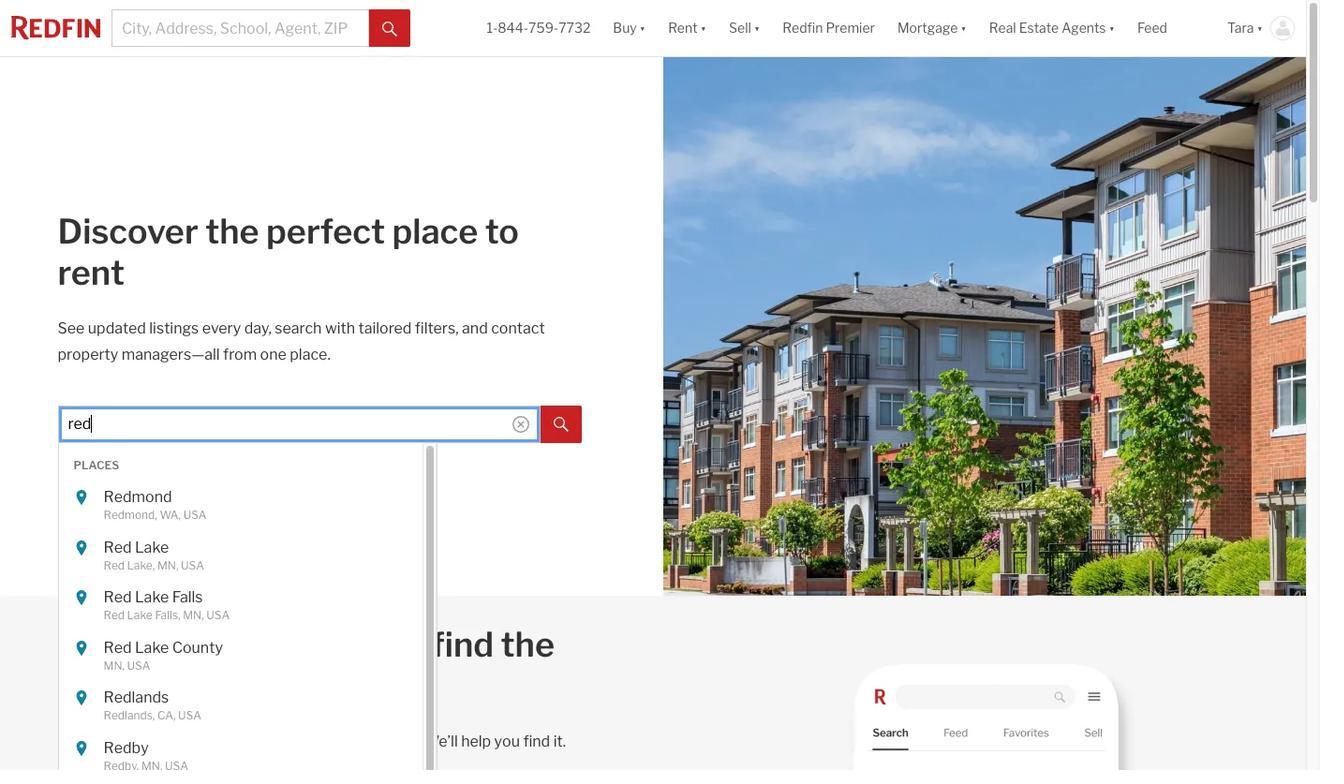 Task type: describe. For each thing, give the bounding box(es) containing it.
1-844-759-7732 link
[[487, 20, 591, 36]]

discover the perfect place to rent
[[58, 211, 519, 293]]

redmond,
[[104, 508, 157, 522]]

feed
[[1138, 20, 1168, 36]]

mortgage ▾ button
[[898, 0, 967, 56]]

perfect inside discover the perfect place to rent
[[266, 211, 385, 252]]

one
[[260, 345, 287, 363]]

lake,
[[127, 558, 155, 572]]

mortgage ▾
[[898, 20, 967, 36]]

▾ for rent ▾
[[701, 20, 707, 36]]

7732
[[559, 20, 591, 36]]

buy ▾ button
[[613, 0, 646, 56]]

red for red lake
[[104, 539, 132, 556]]

wa,
[[160, 508, 181, 522]]

real estate agents ▾
[[989, 20, 1115, 36]]

1-844-759-7732
[[487, 20, 591, 36]]

lake for county
[[135, 639, 169, 657]]

0 horizontal spatial perfect
[[93, 733, 144, 751]]

▾ for buy ▾
[[640, 20, 646, 36]]

lake left falls,
[[127, 608, 153, 622]]

or
[[274, 733, 289, 751]]

1 vertical spatial find
[[523, 733, 550, 751]]

updated
[[88, 319, 146, 337]]

real estate agents ▾ link
[[989, 0, 1115, 56]]

mn, inside red lake red lake, mn, usa
[[157, 558, 178, 572]]

and
[[462, 319, 488, 337]]

rent ▾ button
[[657, 0, 718, 56]]

redlands redlands, ca, usa
[[104, 689, 201, 723]]

sell
[[729, 20, 751, 36]]

real estate agents ▾ button
[[978, 0, 1126, 56]]

you inside everything you need to find the rental you'll love
[[238, 624, 297, 665]]

agents
[[1062, 20, 1106, 36]]

usa inside redmond redmond, wa, usa
[[183, 508, 207, 522]]

2 red from the top
[[104, 558, 125, 572]]

managers—all
[[122, 345, 220, 363]]

redfin premier
[[783, 20, 875, 36]]

real
[[989, 20, 1016, 36]]

listings
[[149, 319, 199, 337]]

usa inside red lake county mn, usa
[[127, 658, 150, 673]]

rent
[[668, 20, 698, 36]]

falls
[[172, 589, 203, 606]]

it.
[[553, 733, 566, 751]]

discover
[[58, 211, 198, 252]]

help
[[461, 733, 491, 751]]

with
[[325, 319, 355, 337]]

to inside discover the perfect place to rent
[[485, 211, 519, 252]]

▾ for sell ▾
[[754, 20, 760, 36]]

filters,
[[415, 319, 459, 337]]

redmond redmond, wa, usa
[[104, 488, 207, 522]]

home,
[[147, 733, 191, 751]]

5 ▾ from the left
[[1109, 20, 1115, 36]]

sell ▾
[[729, 20, 760, 36]]

premier
[[826, 20, 875, 36]]

your
[[58, 733, 90, 751]]

tara
[[1228, 20, 1254, 36]]

redlands
[[104, 689, 169, 707]]

your perfect home, apartment, or condo is out there. we'll help you find it.
[[58, 733, 566, 751]]

is
[[339, 733, 350, 751]]

we'll
[[424, 733, 458, 751]]

see
[[58, 319, 85, 337]]

need
[[304, 624, 384, 665]]

rent ▾
[[668, 20, 707, 36]]

mortgage ▾ button
[[886, 0, 978, 56]]

search
[[275, 319, 322, 337]]

1-
[[487, 20, 498, 36]]

lake for red
[[135, 539, 169, 556]]

lake for falls
[[135, 589, 169, 606]]

redfin
[[783, 20, 823, 36]]

submit search image
[[554, 417, 569, 432]]

county
[[172, 639, 223, 657]]

red lake falls red lake falls, mn, usa
[[104, 589, 230, 622]]

ca,
[[157, 709, 176, 723]]

redlands,
[[104, 709, 155, 723]]

844-
[[498, 20, 529, 36]]

mortgage
[[898, 20, 958, 36]]

submit search image
[[382, 21, 397, 36]]

the inside everything you need to find the rental you'll love
[[501, 624, 555, 665]]

City, Address, School, Agent, ZIP search field
[[112, 9, 369, 47]]



Task type: vqa. For each thing, say whether or not it's contained in the screenshot.
the right ST
no



Task type: locate. For each thing, give the bounding box(es) containing it.
red up 'lake,'
[[104, 539, 132, 556]]

contact
[[491, 319, 545, 337]]

to right need
[[391, 624, 425, 665]]

1 vertical spatial mn,
[[183, 608, 204, 622]]

you right help
[[494, 733, 520, 751]]

▾
[[640, 20, 646, 36], [701, 20, 707, 36], [754, 20, 760, 36], [961, 20, 967, 36], [1109, 20, 1115, 36], [1257, 20, 1263, 36]]

red for red lake falls
[[104, 589, 132, 606]]

▾ right tara
[[1257, 20, 1263, 36]]

everything you need to find the rental you'll love
[[58, 624, 555, 707]]

usa right wa,
[[183, 508, 207, 522]]

1 vertical spatial the
[[501, 624, 555, 665]]

3 ▾ from the left
[[754, 20, 760, 36]]

to right place
[[485, 211, 519, 252]]

usa inside the red lake falls red lake falls, mn, usa
[[206, 608, 230, 622]]

redlands link
[[104, 689, 366, 708]]

2 vertical spatial mn,
[[104, 658, 125, 673]]

places
[[74, 458, 119, 472]]

1 horizontal spatial to
[[485, 211, 519, 252]]

4 red from the top
[[104, 608, 125, 622]]

0 horizontal spatial mn,
[[104, 658, 125, 673]]

5 red from the top
[[104, 639, 132, 657]]

1 horizontal spatial mn,
[[157, 558, 178, 572]]

red lake falls link
[[104, 589, 366, 607]]

usa
[[183, 508, 207, 522], [181, 558, 204, 572], [206, 608, 230, 622], [127, 658, 150, 673], [178, 709, 201, 723]]

mn, up redlands at bottom
[[104, 658, 125, 673]]

rental
[[58, 665, 152, 707]]

rent
[[58, 252, 125, 293]]

1 horizontal spatial find
[[523, 733, 550, 751]]

mn, inside red lake county mn, usa
[[104, 658, 125, 673]]

2 horizontal spatial mn,
[[183, 608, 204, 622]]

mn, down falls
[[183, 608, 204, 622]]

redmond link
[[104, 488, 366, 507]]

1 horizontal spatial you
[[494, 733, 520, 751]]

lake up falls,
[[135, 589, 169, 606]]

usa up redlands at bottom
[[127, 658, 150, 673]]

find inside everything you need to find the rental you'll love
[[432, 624, 494, 665]]

0 vertical spatial perfect
[[266, 211, 385, 252]]

the inside discover the perfect place to rent
[[205, 211, 259, 252]]

lake
[[135, 539, 169, 556], [135, 589, 169, 606], [127, 608, 153, 622], [135, 639, 169, 657]]

you down "red lake falls" link
[[238, 624, 297, 665]]

you'll
[[159, 665, 243, 707]]

usa up falls
[[181, 558, 204, 572]]

4 ▾ from the left
[[961, 20, 967, 36]]

buy ▾ button
[[602, 0, 657, 56]]

1 ▾ from the left
[[640, 20, 646, 36]]

lake inside red lake county mn, usa
[[135, 639, 169, 657]]

0 vertical spatial find
[[432, 624, 494, 665]]

▾ right rent
[[701, 20, 707, 36]]

0 horizontal spatial the
[[205, 211, 259, 252]]

sell ▾ button
[[718, 0, 772, 56]]

red lake county mn, usa
[[104, 639, 223, 673]]

mn, right 'lake,'
[[157, 558, 178, 572]]

mn, inside the red lake falls red lake falls, mn, usa
[[183, 608, 204, 622]]

red
[[104, 539, 132, 556], [104, 558, 125, 572], [104, 589, 132, 606], [104, 608, 125, 622], [104, 639, 132, 657]]

2 ▾ from the left
[[701, 20, 707, 36]]

0 vertical spatial you
[[238, 624, 297, 665]]

an apartment complex on a bright sunny day image
[[664, 57, 1306, 596]]

condo
[[292, 733, 336, 751]]

perfect
[[266, 211, 385, 252], [93, 733, 144, 751]]

0 vertical spatial to
[[485, 211, 519, 252]]

to inside everything you need to find the rental you'll love
[[391, 624, 425, 665]]

6 ▾ from the left
[[1257, 20, 1263, 36]]

there.
[[380, 733, 421, 751]]

1 vertical spatial perfect
[[93, 733, 144, 751]]

red for red lake county
[[104, 639, 132, 657]]

usa down "red lake falls" link
[[206, 608, 230, 622]]

find
[[432, 624, 494, 665], [523, 733, 550, 751]]

tailored
[[358, 319, 412, 337]]

clear input button
[[513, 416, 530, 433]]

0 vertical spatial the
[[205, 211, 259, 252]]

usa inside redlands redlands, ca, usa
[[178, 709, 201, 723]]

falls,
[[155, 608, 180, 622]]

0 horizontal spatial to
[[391, 624, 425, 665]]

3 red from the top
[[104, 589, 132, 606]]

1 horizontal spatial perfect
[[266, 211, 385, 252]]

red down 'lake,'
[[104, 589, 132, 606]]

redby
[[104, 739, 149, 757]]

feed button
[[1126, 0, 1216, 56]]

red lake county link
[[104, 639, 366, 658]]

redmond
[[104, 488, 172, 506]]

tara ▾
[[1228, 20, 1263, 36]]

love
[[250, 665, 316, 707]]

out
[[354, 733, 377, 751]]

apartment,
[[194, 733, 271, 751]]

day,
[[244, 319, 272, 337]]

▾ right buy
[[640, 20, 646, 36]]

place.
[[290, 345, 331, 363]]

everything
[[58, 624, 231, 665]]

0 horizontal spatial find
[[432, 624, 494, 665]]

▾ right sell
[[754, 20, 760, 36]]

image of phone on redfin app searching for apartments for rent image
[[664, 596, 1306, 770]]

property
[[58, 345, 118, 363]]

usa right the ca, on the left bottom of the page
[[178, 709, 201, 723]]

1 vertical spatial you
[[494, 733, 520, 751]]

redfin premier button
[[772, 0, 886, 56]]

to
[[485, 211, 519, 252], [391, 624, 425, 665]]

rent ▾ button
[[668, 0, 707, 56]]

buy ▾
[[613, 20, 646, 36]]

red inside red lake county mn, usa
[[104, 639, 132, 657]]

estate
[[1019, 20, 1059, 36]]

see updated listings every day, search with tailored filters, and contact property managers—all from one place.
[[58, 319, 545, 363]]

red up 'rental'
[[104, 639, 132, 657]]

you
[[238, 624, 297, 665], [494, 733, 520, 751]]

place
[[392, 211, 478, 252]]

▾ right agents
[[1109, 20, 1115, 36]]

red lake red lake, mn, usa
[[104, 539, 204, 572]]

redby link
[[59, 732, 422, 770], [104, 739, 366, 758]]

every
[[202, 319, 241, 337]]

buy
[[613, 20, 637, 36]]

0 horizontal spatial you
[[238, 624, 297, 665]]

City, Address, School, Building, ZIP search field
[[58, 405, 541, 443]]

1 horizontal spatial the
[[501, 624, 555, 665]]

red up everything
[[104, 608, 125, 622]]

red left 'lake,'
[[104, 558, 125, 572]]

1 red from the top
[[104, 539, 132, 556]]

759-
[[529, 20, 559, 36]]

mn,
[[157, 558, 178, 572], [183, 608, 204, 622], [104, 658, 125, 673]]

1 vertical spatial to
[[391, 624, 425, 665]]

red lake link
[[104, 539, 366, 557]]

sell ▾ button
[[729, 0, 760, 56]]

the
[[205, 211, 259, 252], [501, 624, 555, 665]]

lake down falls,
[[135, 639, 169, 657]]

▾ for mortgage ▾
[[961, 20, 967, 36]]

0 vertical spatial mn,
[[157, 558, 178, 572]]

usa inside red lake red lake, mn, usa
[[181, 558, 204, 572]]

▾ for tara ▾
[[1257, 20, 1263, 36]]

search input image
[[513, 416, 530, 433]]

▾ right "mortgage" at the right top of the page
[[961, 20, 967, 36]]

lake up 'lake,'
[[135, 539, 169, 556]]

from
[[223, 345, 257, 363]]

lake inside red lake red lake, mn, usa
[[135, 539, 169, 556]]



